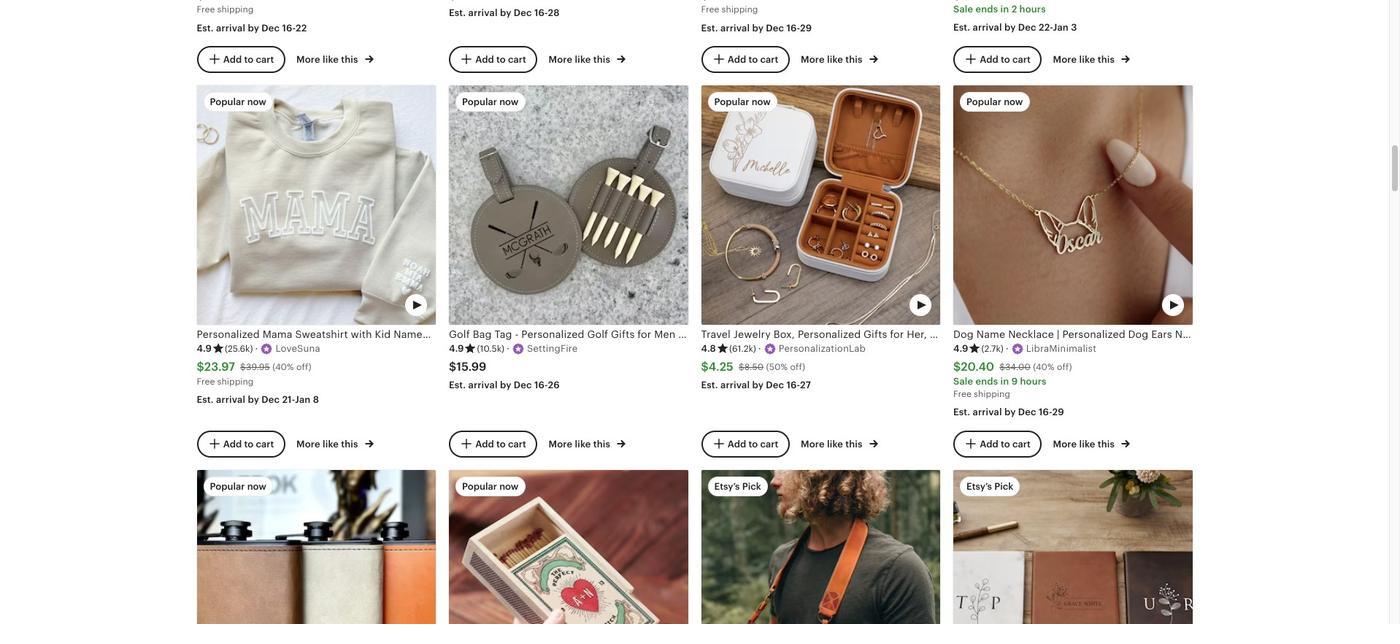 Task type: describe. For each thing, give the bounding box(es) containing it.
$ 15.99 est. arrival by dec 16-26
[[449, 360, 560, 391]]

0 vertical spatial est. arrival by dec 16-29
[[701, 22, 812, 33]]

arrival inside "$ 4.25 $ 8.50 (50% off) est. arrival by dec 16-27"
[[721, 380, 750, 391]]

est. inside the sale ends in 2 hours est. arrival by dec 22-jan 3
[[954, 22, 971, 33]]

3
[[1071, 22, 1078, 33]]

ends inside the sale ends in 2 hours est. arrival by dec 22-jan 3
[[976, 4, 999, 15]]

2 etsy's pick from the left
[[967, 481, 1014, 492]]

hours inside the sale ends in 2 hours est. arrival by dec 22-jan 3
[[1020, 4, 1046, 15]]

gifts
[[611, 329, 635, 340]]

(25.6k)
[[225, 344, 253, 354]]

34.00
[[1006, 362, 1031, 373]]

tag
[[495, 329, 512, 340]]

personalised couples large matchbox image
[[449, 471, 688, 624]]

sale ends in 2 hours est. arrival by dec 22-jan 3
[[954, 4, 1078, 33]]

2 etsy's from the left
[[967, 481, 993, 492]]

1 vertical spatial est. arrival by dec 16-29
[[954, 407, 1065, 418]]

20.40
[[961, 360, 995, 374]]

sale inside $ 20.40 $ 34.00 (40% off) sale ends in 9 hours free shipping
[[954, 376, 974, 387]]

2 golf from the left
[[587, 329, 609, 340]]

(61.2k)
[[729, 344, 756, 354]]

jan inside the sale ends in 2 hours est. arrival by dec 22-jan 3
[[1054, 22, 1069, 33]]

personalized leather camera strap gift custom strap for photographers dslr camera holder - gift for him gift for her image
[[701, 471, 941, 624]]

(10.5k)
[[477, 344, 505, 354]]

$ 23.97 $ 39.95 (40% off) free shipping
[[197, 360, 312, 387]]

· for 4.25
[[759, 343, 762, 354]]

custom
[[737, 329, 776, 340]]

1 etsy's pick from the left
[[715, 481, 762, 492]]

free inside $ 20.40 $ 34.00 (40% off) sale ends in 9 hours free shipping
[[954, 389, 972, 399]]

travel jewelry box, personalized gifts for her, christmas gifts for women, engraved jewelry case, birthday gifts, leather jewelry organizer image
[[701, 86, 941, 325]]

2 4.9 from the left
[[449, 343, 464, 354]]

in inside $ 20.40 $ 34.00 (40% off) sale ends in 9 hours free shipping
[[1001, 376, 1010, 387]]

shipping inside $ 23.97 $ 39.95 (40% off) free shipping
[[217, 377, 254, 387]]

woman
[[692, 329, 728, 340]]

arrival inside the sale ends in 2 hours est. arrival by dec 22-jan 3
[[973, 22, 1003, 33]]

by inside the sale ends in 2 hours est. arrival by dec 22-jan 3
[[1005, 22, 1016, 33]]

est. arrival by dec 16-28
[[449, 7, 560, 18]]

4.25
[[709, 360, 734, 374]]

21-
[[282, 395, 295, 406]]

$ 4.25 $ 8.50 (50% off) est. arrival by dec 16-27
[[701, 360, 811, 391]]

1 pick from the left
[[743, 481, 762, 492]]

1 vertical spatial jan
[[295, 395, 311, 406]]

1 golf from the left
[[449, 329, 470, 340]]

2
[[1012, 4, 1018, 15]]

8
[[313, 395, 319, 406]]

1 popular now link from the left
[[197, 471, 436, 624]]

dec inside "$ 4.25 $ 8.50 (50% off) est. arrival by dec 16-27"
[[766, 380, 784, 391]]

or
[[679, 329, 689, 340]]

by inside the $ 15.99 est. arrival by dec 16-26
[[500, 380, 512, 391]]

1 etsy's pick link from the left
[[701, 471, 941, 624]]

est. inside "$ 4.25 $ 8.50 (50% off) est. arrival by dec 16-27"
[[701, 380, 718, 391]]

personalized leather journal, personalized notebook graduation gift, custom diary for women, gift for man, engraved travel journal image
[[954, 471, 1193, 624]]

off) for 20.40
[[1058, 362, 1073, 373]]

product video element for 4.25
[[701, 86, 941, 325]]

23.97
[[204, 360, 235, 374]]

22
[[296, 22, 307, 33]]

26
[[548, 380, 560, 391]]

15.99
[[457, 360, 487, 374]]

in inside the sale ends in 2 hours est. arrival by dec 22-jan 3
[[1001, 4, 1010, 15]]

for
[[638, 329, 652, 340]]

by inside "$ 4.25 $ 8.50 (50% off) est. arrival by dec 16-27"
[[753, 380, 764, 391]]

free shipping for est. arrival by dec 16-29
[[701, 4, 758, 15]]

ends inside $ 20.40 $ 34.00 (40% off) sale ends in 9 hours free shipping
[[976, 376, 999, 387]]

(40% for 20.40
[[1034, 362, 1055, 373]]

golf bag tag - personalized golf gifts for men or woman - custom golf accessories
[[449, 329, 863, 340]]

est. arrival by dec 16-22
[[197, 22, 307, 33]]

product video element for 20.40
[[954, 86, 1193, 325]]



Task type: locate. For each thing, give the bounding box(es) containing it.
accessories
[[803, 329, 863, 340]]

popular
[[210, 97, 245, 108], [462, 97, 497, 108], [715, 97, 750, 108], [967, 97, 1002, 108], [210, 481, 245, 492], [462, 481, 497, 492]]

(40% inside $ 23.97 $ 39.95 (40% off) free shipping
[[272, 362, 294, 373]]

2 - from the left
[[731, 329, 735, 340]]

product video element
[[197, 86, 436, 325], [701, 86, 941, 325], [954, 86, 1193, 325], [701, 471, 941, 624]]

personalized flask for men, leather flask, flask personalized, flask leather, flasks image
[[197, 471, 436, 624]]

$
[[197, 360, 204, 374], [449, 360, 457, 374], [701, 360, 709, 374], [954, 360, 961, 374], [240, 362, 246, 373], [739, 362, 745, 373], [1000, 362, 1006, 373]]

1 ends from the top
[[976, 4, 999, 15]]

jan
[[1054, 22, 1069, 33], [295, 395, 311, 406]]

3 4.9 from the left
[[954, 343, 969, 354]]

0 horizontal spatial etsy's
[[715, 481, 740, 492]]

2 off) from the left
[[791, 362, 806, 373]]

4 · from the left
[[1006, 343, 1009, 354]]

personalized
[[522, 329, 585, 340]]

1 vertical spatial sale
[[954, 376, 974, 387]]

(50%
[[766, 362, 788, 373]]

hours
[[1020, 4, 1046, 15], [1021, 376, 1047, 387]]

0 horizontal spatial pick
[[743, 481, 762, 492]]

3 off) from the left
[[1058, 362, 1073, 373]]

0 horizontal spatial -
[[515, 329, 519, 340]]

more
[[297, 54, 320, 65], [549, 54, 573, 65], [801, 54, 825, 65], [1053, 54, 1077, 65], [297, 439, 320, 450], [549, 439, 573, 450], [801, 439, 825, 450], [1053, 439, 1077, 450]]

more like this link
[[297, 51, 374, 67], [549, 51, 626, 67], [801, 51, 878, 67], [1053, 51, 1131, 67], [297, 436, 374, 452], [549, 436, 626, 452], [801, 436, 878, 452], [1053, 436, 1131, 452]]

add
[[223, 53, 242, 64], [476, 53, 494, 64], [728, 53, 747, 64], [980, 53, 999, 64], [223, 438, 242, 449], [476, 438, 494, 449], [728, 438, 747, 449], [980, 438, 999, 449]]

9
[[1012, 376, 1018, 387]]

- right 'tag'
[[515, 329, 519, 340]]

golf bag tag - personalized golf gifts for men or woman - custom golf accessories image
[[449, 86, 688, 325]]

1 horizontal spatial etsy's pick link
[[954, 471, 1193, 624]]

1 free shipping from the left
[[197, 4, 254, 15]]

2 free shipping from the left
[[701, 4, 758, 15]]

1 horizontal spatial 4.9
[[449, 343, 464, 354]]

4.9 up 23.97
[[197, 343, 212, 354]]

- up (61.2k)
[[731, 329, 735, 340]]

off) inside "$ 4.25 $ 8.50 (50% off) est. arrival by dec 16-27"
[[791, 362, 806, 373]]

0 horizontal spatial jan
[[295, 395, 311, 406]]

4.9 for 23.97
[[197, 343, 212, 354]]

etsy's pick link
[[701, 471, 941, 624], [954, 471, 1193, 624]]

0 horizontal spatial etsy's pick
[[715, 481, 762, 492]]

off)
[[296, 362, 312, 373], [791, 362, 806, 373], [1058, 362, 1073, 373]]

product video element for 23.97
[[197, 86, 436, 325]]

(40% for 23.97
[[272, 362, 294, 373]]

· right (25.6k)
[[255, 343, 258, 354]]

0 horizontal spatial (40%
[[272, 362, 294, 373]]

1 horizontal spatial free shipping
[[701, 4, 758, 15]]

1 vertical spatial in
[[1001, 376, 1010, 387]]

$ inside the $ 15.99 est. arrival by dec 16-26
[[449, 360, 457, 374]]

1 (40% from the left
[[272, 362, 294, 373]]

2 horizontal spatial off)
[[1058, 362, 1073, 373]]

1 horizontal spatial popular now link
[[449, 471, 688, 624]]

0 horizontal spatial off)
[[296, 362, 312, 373]]

golf left bag
[[449, 329, 470, 340]]

sale down 20.40
[[954, 376, 974, 387]]

(40% right "34.00"
[[1034, 362, 1055, 373]]

more like this
[[297, 54, 361, 65], [549, 54, 613, 65], [801, 54, 865, 65], [1053, 54, 1118, 65], [297, 439, 361, 450], [549, 439, 613, 450], [801, 439, 865, 450], [1053, 439, 1118, 450]]

etsy's
[[715, 481, 740, 492], [967, 481, 993, 492]]

·
[[255, 343, 258, 354], [507, 343, 510, 354], [759, 343, 762, 354], [1006, 343, 1009, 354]]

1 horizontal spatial off)
[[791, 362, 806, 373]]

0 horizontal spatial golf
[[449, 329, 470, 340]]

free
[[197, 4, 215, 15], [701, 4, 720, 15], [197, 377, 215, 387], [954, 389, 972, 399]]

off) inside $ 23.97 $ 39.95 (40% off) free shipping
[[296, 362, 312, 373]]

1 horizontal spatial est. arrival by dec 16-29
[[954, 407, 1065, 418]]

golf
[[449, 329, 470, 340], [587, 329, 609, 340], [779, 329, 800, 340]]

1 in from the top
[[1001, 4, 1010, 15]]

0 vertical spatial jan
[[1054, 22, 1069, 33]]

pick
[[743, 481, 762, 492], [995, 481, 1014, 492]]

dec
[[514, 7, 532, 18], [1019, 22, 1037, 33], [262, 22, 280, 33], [766, 22, 784, 33], [514, 380, 532, 391], [766, 380, 784, 391], [262, 395, 280, 406], [1019, 407, 1037, 418]]

· right (2.7k)
[[1006, 343, 1009, 354]]

2 horizontal spatial 4.9
[[954, 343, 969, 354]]

2 · from the left
[[507, 343, 510, 354]]

1 horizontal spatial (40%
[[1034, 362, 1055, 373]]

in left 2
[[1001, 4, 1010, 15]]

39.95
[[246, 362, 270, 373]]

2 (40% from the left
[[1034, 362, 1055, 373]]

2 horizontal spatial golf
[[779, 329, 800, 340]]

by
[[500, 7, 512, 18], [1005, 22, 1016, 33], [248, 22, 259, 33], [753, 22, 764, 33], [500, 380, 512, 391], [753, 380, 764, 391], [248, 395, 259, 406], [1005, 407, 1016, 418]]

sale
[[954, 4, 974, 15], [954, 376, 974, 387]]

1 horizontal spatial -
[[731, 329, 735, 340]]

men
[[655, 329, 676, 340]]

sale left 2
[[954, 4, 974, 15]]

1 off) from the left
[[296, 362, 312, 373]]

0 vertical spatial hours
[[1020, 4, 1046, 15]]

· down custom
[[759, 343, 762, 354]]

3 · from the left
[[759, 343, 762, 354]]

now
[[247, 97, 267, 108], [500, 97, 519, 108], [752, 97, 771, 108], [1004, 97, 1024, 108], [247, 481, 267, 492], [500, 481, 519, 492]]

ends left 2
[[976, 4, 999, 15]]

est. arrival by dec 21-jan 8
[[197, 395, 319, 406]]

0 horizontal spatial etsy's pick link
[[701, 471, 941, 624]]

· for 23.97
[[255, 343, 258, 354]]

1 etsy's from the left
[[715, 481, 740, 492]]

hours inside $ 20.40 $ 34.00 (40% off) sale ends in 9 hours free shipping
[[1021, 376, 1047, 387]]

16- inside "$ 4.25 $ 8.50 (50% off) est. arrival by dec 16-27"
[[787, 380, 800, 391]]

popular now link
[[197, 471, 436, 624], [449, 471, 688, 624]]

add to cart
[[223, 53, 274, 64], [476, 53, 526, 64], [728, 53, 779, 64], [980, 53, 1031, 64], [223, 438, 274, 449], [476, 438, 526, 449], [728, 438, 779, 449], [980, 438, 1031, 449]]

1 horizontal spatial etsy's pick
[[967, 481, 1014, 492]]

· for 20.40
[[1006, 343, 1009, 354]]

$ 20.40 $ 34.00 (40% off) sale ends in 9 hours free shipping
[[954, 360, 1073, 399]]

off) for 23.97
[[296, 362, 312, 373]]

2 pick from the left
[[995, 481, 1014, 492]]

cart
[[256, 53, 274, 64], [508, 53, 526, 64], [761, 53, 779, 64], [1013, 53, 1031, 64], [256, 438, 274, 449], [508, 438, 526, 449], [761, 438, 779, 449], [1013, 438, 1031, 449]]

free shipping for est. arrival by dec 16-22
[[197, 4, 254, 15]]

2 popular now link from the left
[[449, 471, 688, 624]]

1 4.9 from the left
[[197, 343, 212, 354]]

free shipping
[[197, 4, 254, 15], [701, 4, 758, 15]]

4.8
[[701, 343, 716, 354]]

off) right 39.95
[[296, 362, 312, 373]]

22-
[[1039, 22, 1054, 33]]

arrival
[[469, 7, 498, 18], [973, 22, 1003, 33], [216, 22, 246, 33], [721, 22, 750, 33], [469, 380, 498, 391], [721, 380, 750, 391], [216, 395, 246, 406], [973, 407, 1003, 418]]

ends down 20.40
[[976, 376, 999, 387]]

4.9 up the 15.99
[[449, 343, 464, 354]]

hours right 9
[[1021, 376, 1047, 387]]

1 horizontal spatial jan
[[1054, 22, 1069, 33]]

1 - from the left
[[515, 329, 519, 340]]

16- inside the $ 15.99 est. arrival by dec 16-26
[[535, 380, 548, 391]]

est.
[[449, 7, 466, 18], [954, 22, 971, 33], [197, 22, 214, 33], [701, 22, 718, 33], [449, 380, 466, 391], [701, 380, 718, 391], [197, 395, 214, 406], [954, 407, 971, 418]]

in
[[1001, 4, 1010, 15], [1001, 376, 1010, 387]]

0 vertical spatial sale
[[954, 4, 974, 15]]

0 horizontal spatial 29
[[800, 22, 812, 33]]

ends
[[976, 4, 999, 15], [976, 376, 999, 387]]

dec inside the sale ends in 2 hours est. arrival by dec 22-jan 3
[[1019, 22, 1037, 33]]

1 vertical spatial hours
[[1021, 376, 1047, 387]]

off) for 4.25
[[791, 362, 806, 373]]

0 horizontal spatial free shipping
[[197, 4, 254, 15]]

1 horizontal spatial golf
[[587, 329, 609, 340]]

1 vertical spatial 29
[[1053, 407, 1065, 418]]

est. inside the $ 15.99 est. arrival by dec 16-26
[[449, 380, 466, 391]]

· down 'tag'
[[507, 343, 510, 354]]

free inside $ 23.97 $ 39.95 (40% off) free shipping
[[197, 377, 215, 387]]

2 etsy's pick link from the left
[[954, 471, 1193, 624]]

bag
[[473, 329, 492, 340]]

popular now
[[210, 97, 267, 108], [462, 97, 519, 108], [715, 97, 771, 108], [967, 97, 1024, 108], [210, 481, 267, 492], [462, 481, 519, 492]]

1 horizontal spatial etsy's
[[967, 481, 993, 492]]

jan left 8
[[295, 395, 311, 406]]

0 vertical spatial in
[[1001, 4, 1010, 15]]

2 sale from the top
[[954, 376, 974, 387]]

to
[[244, 53, 254, 64], [497, 53, 506, 64], [749, 53, 758, 64], [1001, 53, 1011, 64], [244, 438, 254, 449], [497, 438, 506, 449], [749, 438, 758, 449], [1001, 438, 1011, 449]]

sale inside the sale ends in 2 hours est. arrival by dec 22-jan 3
[[954, 4, 974, 15]]

(40%
[[272, 362, 294, 373], [1034, 362, 1055, 373]]

1 · from the left
[[255, 343, 258, 354]]

4.9 for 20.40
[[954, 343, 969, 354]]

shipping
[[217, 4, 254, 15], [722, 4, 758, 15], [217, 377, 254, 387], [974, 389, 1011, 399]]

0 vertical spatial 29
[[800, 22, 812, 33]]

28
[[548, 7, 560, 18]]

hours right 2
[[1020, 4, 1046, 15]]

1 horizontal spatial 29
[[1053, 407, 1065, 418]]

0 vertical spatial ends
[[976, 4, 999, 15]]

2 in from the top
[[1001, 376, 1010, 387]]

(40% right 39.95
[[272, 362, 294, 373]]

dog name necklace | personalized dog ears necklace | custom pet jewelry | pet name necklace | pet memorial gift, gift for her,christmas gift image
[[954, 86, 1193, 325]]

etsy's pick
[[715, 481, 762, 492], [967, 481, 1014, 492]]

1 horizontal spatial pick
[[995, 481, 1014, 492]]

add to cart button
[[197, 46, 285, 73], [449, 46, 537, 73], [701, 46, 790, 73], [954, 46, 1042, 73], [197, 431, 285, 457], [449, 431, 537, 457], [701, 431, 790, 457], [954, 431, 1042, 457]]

29
[[800, 22, 812, 33], [1053, 407, 1065, 418]]

4.9 up 20.40
[[954, 343, 969, 354]]

off) inside $ 20.40 $ 34.00 (40% off) sale ends in 9 hours free shipping
[[1058, 362, 1073, 373]]

est. arrival by dec 16-29
[[701, 22, 812, 33], [954, 407, 1065, 418]]

shipping inside $ 20.40 $ 34.00 (40% off) sale ends in 9 hours free shipping
[[974, 389, 1011, 399]]

(2.7k)
[[982, 344, 1004, 354]]

4.9
[[197, 343, 212, 354], [449, 343, 464, 354], [954, 343, 969, 354]]

0 horizontal spatial 4.9
[[197, 343, 212, 354]]

3 golf from the left
[[779, 329, 800, 340]]

golf left "gifts"
[[587, 329, 609, 340]]

jan left 3
[[1054, 22, 1069, 33]]

golf right custom
[[779, 329, 800, 340]]

in left 9
[[1001, 376, 1010, 387]]

off) right "34.00"
[[1058, 362, 1073, 373]]

like
[[323, 54, 339, 65], [575, 54, 591, 65], [827, 54, 844, 65], [1080, 54, 1096, 65], [323, 439, 339, 450], [575, 439, 591, 450], [827, 439, 844, 450], [1080, 439, 1096, 450]]

1 vertical spatial ends
[[976, 376, 999, 387]]

0 horizontal spatial popular now link
[[197, 471, 436, 624]]

arrival inside the $ 15.99 est. arrival by dec 16-26
[[469, 380, 498, 391]]

personalized mama sweatshirt with kid names on sleeve, mothers day gift, birthday gift for mom, new mom gift, minimalist cool mom sweater image
[[197, 86, 436, 325]]

16-
[[535, 7, 548, 18], [282, 22, 296, 33], [787, 22, 800, 33], [535, 380, 548, 391], [787, 380, 800, 391], [1039, 407, 1053, 418]]

this
[[341, 54, 358, 65], [594, 54, 611, 65], [846, 54, 863, 65], [1098, 54, 1115, 65], [341, 439, 358, 450], [594, 439, 611, 450], [846, 439, 863, 450], [1098, 439, 1115, 450]]

8.50
[[745, 362, 764, 373]]

dec inside the $ 15.99 est. arrival by dec 16-26
[[514, 380, 532, 391]]

27
[[800, 380, 811, 391]]

(40% inside $ 20.40 $ 34.00 (40% off) sale ends in 9 hours free shipping
[[1034, 362, 1055, 373]]

2 ends from the top
[[976, 376, 999, 387]]

-
[[515, 329, 519, 340], [731, 329, 735, 340]]

off) up 27
[[791, 362, 806, 373]]

0 horizontal spatial est. arrival by dec 16-29
[[701, 22, 812, 33]]

1 sale from the top
[[954, 4, 974, 15]]



Task type: vqa. For each thing, say whether or not it's contained in the screenshot.
right 4.9
yes



